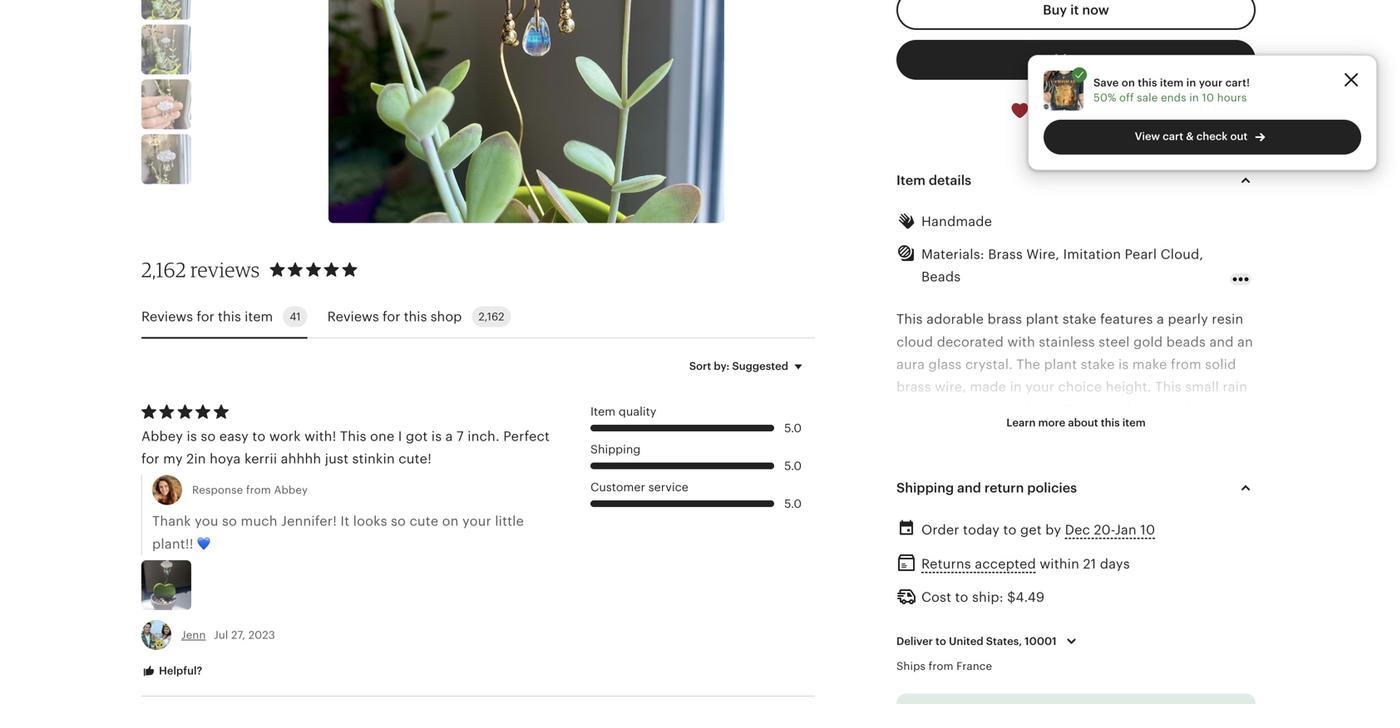 Task type: locate. For each thing, give the bounding box(es) containing it.
of right height at the bottom of page
[[1123, 470, 1136, 485]]

for down 2,162 reviews
[[197, 309, 214, 324]]

this down the height.
[[1101, 417, 1120, 429]]

little
[[495, 514, 524, 529]]

5.0 for service
[[784, 497, 802, 511]]

from up much
[[246, 484, 271, 497]]

2 vertical spatial with
[[1207, 538, 1235, 553]]

a left 7
[[446, 429, 453, 444]]

and up solid
[[1210, 335, 1234, 350]]

you down get
[[1010, 538, 1034, 553]]

sure
[[1208, 403, 1236, 417]]

bring
[[897, 425, 931, 440]]

0 horizontal spatial item
[[591, 405, 616, 418]]

let
[[1191, 493, 1207, 508]]

view details of this review photo by jenn image
[[141, 561, 191, 611]]

plant up 'let'
[[1164, 470, 1198, 485]]

send
[[926, 674, 958, 689]]

rain cloud plant stake. house plant decor. wire plant stake. image 6 image
[[141, 24, 191, 74]]

1 horizontal spatial on
[[1122, 76, 1135, 89]]

it left or
[[1141, 538, 1149, 553]]

view cart & check out
[[1135, 130, 1248, 143]]

is down "order" at the right bottom of page
[[934, 538, 945, 553]]

for left my
[[141, 452, 160, 467]]

cloud up too
[[925, 516, 962, 531]]

details
[[929, 173, 972, 188]]

2 vertical spatial from
[[929, 660, 954, 673]]

shipping and return policies
[[897, 481, 1077, 496]]

inch.
[[468, 429, 500, 444]]

cost to ship: $ 4.49
[[922, 590, 1045, 605]]

tab list containing reviews for this item
[[141, 296, 815, 339]]

gold
[[1134, 335, 1163, 350]]

item for for
[[245, 309, 273, 324]]

brass up decorated
[[988, 312, 1022, 327]]

ends
[[1161, 92, 1187, 104]]

the down *height on the right bottom of page
[[897, 493, 921, 508]]

to left get
[[1003, 523, 1017, 538]]

cloud
[[897, 335, 933, 350], [897, 403, 933, 417], [925, 516, 962, 531]]

2 horizontal spatial it
[[1195, 538, 1204, 553]]

0 horizontal spatial item
[[245, 309, 273, 324]]

10 inside save on this item in your cart! 50% off sale ends in 10 hours
[[1202, 92, 1214, 104]]

reviews down 2,162 reviews
[[141, 309, 193, 324]]

buy it now button
[[897, 0, 1256, 30]]

1 horizontal spatial for
[[197, 309, 214, 324]]

1 vertical spatial on
[[442, 514, 459, 529]]

for
[[197, 309, 214, 324], [383, 309, 400, 324], [141, 452, 160, 467]]

3 5.0 from the top
[[784, 497, 802, 511]]

0 vertical spatial this
[[897, 312, 923, 327]]

the right crystal.
[[1017, 357, 1041, 372]]

1 vertical spatial looks
[[353, 514, 387, 529]]

any
[[1131, 674, 1154, 689]]

1 vertical spatial 10
[[1141, 523, 1156, 538]]

resin
[[1212, 312, 1244, 327]]

2 vertical spatial wire
[[969, 561, 996, 576]]

shipping inside dropdown button
[[897, 481, 954, 496]]

a up gold
[[1157, 312, 1164, 327]]

2 horizontal spatial and
[[1210, 335, 1234, 350]]

stainless
[[1039, 335, 1095, 350]]

your inside save on this item in your cart! 50% off sale ends in 10 hours
[[1199, 76, 1223, 89]]

thank you so much jennifer! it looks so cute on your little plant!! 💙
[[152, 514, 524, 552]]

by
[[1046, 523, 1062, 538]]

you right if
[[1070, 674, 1093, 689]]

1 vertical spatial brass
[[897, 380, 931, 395]]

0 horizontal spatial rain
[[897, 516, 921, 531]]

0 vertical spatial item
[[897, 173, 926, 188]]

0 horizontal spatial this
[[340, 429, 366, 444]]

pearly
[[1168, 312, 1208, 327]]

1 vertical spatial item
[[591, 405, 616, 418]]

height.
[[1106, 380, 1152, 395]]

is inside the featured in the photo is a 6" plant stake in a small succulent planter.
[[1040, 606, 1051, 621]]

small up day!
[[1038, 403, 1072, 417]]

accepted
[[975, 557, 1036, 572]]

it inside button
[[1071, 2, 1079, 17]]

2 horizontal spatial from
[[1171, 357, 1202, 372]]

item left details
[[897, 173, 926, 188]]

rain left "order" at the right bottom of page
[[897, 516, 921, 531]]

to inside dropdown button
[[936, 635, 946, 648]]

planter.
[[964, 629, 1013, 644]]

in down cost to ship: $ 4.49 in the right of the page
[[958, 606, 970, 621]]

the down minimum
[[1089, 516, 1110, 531]]

too
[[948, 538, 970, 553]]

1 horizontal spatial rain
[[1223, 380, 1248, 395]]

wire down long,
[[969, 561, 996, 576]]

and right plants,
[[1166, 403, 1191, 417]]

1 vertical spatial wire
[[1207, 516, 1234, 531]]

shipping up "order" at the right bottom of page
[[897, 481, 954, 496]]

the right if
[[1182, 516, 1203, 531]]

on up "off" at the top right of page
[[1122, 76, 1135, 89]]

from for response from abbey
[[246, 484, 271, 497]]

this inside save on this item in your cart! 50% off sale ends in 10 hours
[[1138, 76, 1158, 89]]

0 horizontal spatial abbey
[[141, 429, 183, 444]]

0 horizontal spatial wire
[[924, 493, 952, 508]]

0 vertical spatial you
[[195, 514, 218, 529]]

within
[[1040, 557, 1080, 572]]

looks right it
[[353, 514, 387, 529]]

1 horizontal spatial it
[[1141, 538, 1149, 553]]

in right made
[[1010, 380, 1022, 395]]

it right buy
[[1071, 2, 1079, 17]]

0 horizontal spatial the
[[897, 493, 921, 508]]

this down make
[[1155, 380, 1182, 395]]

about up can
[[1047, 516, 1085, 531]]

0 vertical spatial 2,162
[[141, 257, 186, 282]]

rain cloud plant stake. house plant decor. wire plant stake. image 7 image
[[141, 79, 191, 129]]

you up 💙
[[195, 514, 218, 529]]

on right the cute
[[442, 514, 459, 529]]

1 vertical spatial about
[[1047, 516, 1085, 531]]

2 horizontal spatial for
[[383, 309, 400, 324]]

this down reviews
[[218, 309, 241, 324]]

from up send
[[929, 660, 954, 673]]

about inside dropdown button
[[1068, 417, 1098, 429]]

to up kerrii
[[252, 429, 266, 444]]

41
[[290, 311, 301, 323]]

if
[[1058, 674, 1066, 689]]

0 horizontal spatial on
[[442, 514, 459, 529]]

2 vertical spatial you
[[1070, 674, 1093, 689]]

5.0
[[784, 422, 802, 435], [784, 459, 802, 473], [784, 497, 802, 511]]

shipping for shipping
[[591, 443, 641, 456]]

your up the hours on the right top of page
[[1199, 76, 1223, 89]]

for left shop
[[383, 309, 400, 324]]

2 horizontal spatial this
[[1155, 380, 1182, 395]]

features
[[1100, 312, 1153, 327]]

on inside thank you so much jennifer! it looks so cute on your little plant!! 💙
[[442, 514, 459, 529]]

your left 'little'
[[462, 514, 491, 529]]

item for item quality
[[591, 405, 616, 418]]

you inside "*height refers to the total height of the plant stake. the wire stake will need a minimum of 1.5" to let the rain cloud swing freely about the surface. if the wire stake is too long, you can always fold it or cut it with household wire cutters"
[[1010, 538, 1034, 553]]

1 horizontal spatial the
[[1017, 357, 1041, 372]]

0 horizontal spatial from
[[246, 484, 271, 497]]

item left quality
[[591, 405, 616, 418]]

item inside 'learn more about this item' dropdown button
[[1123, 417, 1146, 429]]

shipping up customer
[[591, 443, 641, 456]]

0 horizontal spatial shipping
[[591, 443, 641, 456]]

my
[[163, 452, 183, 467]]

0 vertical spatial looks
[[937, 403, 971, 417]]

2 vertical spatial and
[[957, 481, 981, 496]]

1 vertical spatial the
[[897, 493, 921, 508]]

work
[[269, 429, 301, 444]]

day!
[[1028, 425, 1056, 440]]

with up day!
[[1007, 403, 1035, 417]]

so inside abbey is so easy to work with! this one i got is a 7 inch. perfect for my 2in hoya kerrii ahhhh just stinkin cute!
[[201, 429, 216, 444]]

1 vertical spatial you
[[1010, 538, 1034, 553]]

to left "united"
[[936, 635, 946, 648]]

is down 4.49
[[1040, 606, 1051, 621]]

abbey up my
[[141, 429, 183, 444]]

$
[[1007, 590, 1016, 605]]

2,162 left reviews
[[141, 257, 186, 282]]

got
[[406, 429, 428, 444]]

so left much
[[222, 514, 237, 529]]

need
[[1019, 493, 1051, 508]]

to right cost
[[955, 590, 969, 605]]

item for item details
[[897, 173, 926, 188]]

helpful? button
[[129, 656, 215, 687]]

1 vertical spatial 5.0
[[784, 459, 802, 473]]

0 horizontal spatial brass
[[897, 380, 931, 395]]

1 horizontal spatial so
[[222, 514, 237, 529]]

returns accepted button
[[922, 552, 1036, 577]]

50%
[[1094, 92, 1117, 104]]

the down cost to ship: $ 4.49 in the right of the page
[[973, 606, 994, 621]]

return
[[985, 481, 1024, 496]]

0 vertical spatial abbey
[[141, 429, 183, 444]]

1 vertical spatial item
[[245, 309, 273, 324]]

on
[[1122, 76, 1135, 89], [442, 514, 459, 529]]

0 vertical spatial rain
[[1223, 380, 1248, 395]]

1 horizontal spatial abbey
[[274, 484, 308, 497]]

looks up magic
[[937, 403, 971, 417]]

1 horizontal spatial item
[[897, 173, 926, 188]]

1 vertical spatial of
[[1131, 493, 1144, 508]]

wire,
[[1027, 247, 1060, 262]]

0 horizontal spatial so
[[201, 429, 216, 444]]

the inside "*height refers to the total height of the plant stake. the wire stake will need a minimum of 1.5" to let the rain cloud swing freely about the surface. if the wire stake is too long, you can always fold it or cut it with household wire cutters"
[[897, 493, 921, 508]]

item up ends
[[1160, 76, 1184, 89]]

1 horizontal spatial looks
[[937, 403, 971, 417]]

abbey
[[141, 429, 183, 444], [274, 484, 308, 497]]

0 horizontal spatial and
[[957, 481, 981, 496]]

to down best
[[979, 425, 992, 440]]

item left '41'
[[245, 309, 273, 324]]

your
[[1199, 76, 1223, 89], [1026, 380, 1055, 395], [996, 425, 1025, 440], [462, 514, 491, 529]]

is
[[1119, 357, 1129, 372], [1194, 403, 1205, 417], [187, 429, 197, 444], [432, 429, 442, 444], [934, 538, 945, 553], [1040, 606, 1051, 621]]

this left shop
[[404, 309, 427, 324]]

to
[[1240, 403, 1253, 417], [979, 425, 992, 440], [252, 429, 266, 444], [991, 470, 1004, 485], [1174, 493, 1187, 508], [1003, 523, 1017, 538], [955, 590, 969, 605], [936, 635, 946, 648]]

0 vertical spatial 5.0
[[784, 422, 802, 435]]

plant up stainless
[[1026, 312, 1059, 327]]

2 vertical spatial this
[[340, 429, 366, 444]]

reviews right '41'
[[327, 309, 379, 324]]

is up the height.
[[1119, 357, 1129, 372]]

1 reviews from the left
[[141, 309, 193, 324]]

this for reviews for this item
[[218, 309, 241, 324]]

with right the cut
[[1207, 538, 1235, 553]]

wire down *height on the right bottom of page
[[924, 493, 952, 508]]

jan
[[1115, 523, 1137, 538]]

cut
[[1170, 538, 1191, 553]]

item inside save on this item in your cart! 50% off sale ends in 10 hours
[[1160, 76, 1184, 89]]

0 horizontal spatial reviews
[[141, 309, 193, 324]]

1 horizontal spatial from
[[929, 660, 954, 673]]

service
[[649, 481, 689, 494]]

item for on
[[1160, 76, 1184, 89]]

plant right the 6"
[[1083, 606, 1116, 621]]

0 vertical spatial wire
[[924, 493, 952, 508]]

small down solid
[[1185, 380, 1219, 395]]

more
[[1039, 417, 1066, 429]]

2,162
[[141, 257, 186, 282], [479, 311, 504, 323]]

stake down the days
[[1120, 606, 1154, 621]]

or
[[1153, 538, 1167, 553]]

rain up sure
[[1223, 380, 1248, 395]]

cloud up bring
[[897, 403, 933, 417]]

a right me
[[985, 674, 993, 689]]

customer service
[[591, 481, 689, 494]]

customer
[[591, 481, 645, 494]]

get
[[1020, 523, 1042, 538]]

in down or
[[1157, 606, 1169, 621]]

today
[[963, 523, 1000, 538]]

and left return
[[957, 481, 981, 496]]

0 horizontal spatial you
[[195, 514, 218, 529]]

0 vertical spatial from
[[1171, 357, 1202, 372]]

0 horizontal spatial 10
[[1141, 523, 1156, 538]]

2 vertical spatial 5.0
[[784, 497, 802, 511]]

1 horizontal spatial and
[[1166, 403, 1191, 417]]

brass down aura
[[897, 380, 931, 395]]

2in
[[186, 452, 206, 467]]

0 vertical spatial on
[[1122, 76, 1135, 89]]

item down the height.
[[1123, 417, 1146, 429]]

0 horizontal spatial for
[[141, 452, 160, 467]]

so left the cute
[[391, 514, 406, 529]]

now
[[1082, 2, 1109, 17]]

0 vertical spatial item
[[1160, 76, 1184, 89]]

reviews for reviews for this shop
[[327, 309, 379, 324]]

and inside dropdown button
[[957, 481, 981, 496]]

abbey is so easy to work with! this one i got is a 7 inch. perfect for my 2in hoya kerrii ahhhh just stinkin cute!
[[141, 429, 550, 467]]

wire down 'let'
[[1207, 516, 1234, 531]]

this inside dropdown button
[[1101, 417, 1120, 429]]

1 vertical spatial shipping
[[897, 481, 954, 496]]

a
[[1157, 312, 1164, 327], [446, 429, 453, 444], [1055, 493, 1062, 508], [1054, 606, 1062, 621], [1173, 606, 1180, 621], [985, 674, 993, 689]]

0 vertical spatial shipping
[[591, 443, 641, 456]]

you inside thank you so much jennifer! it looks so cute on your little plant!! 💙
[[195, 514, 218, 529]]

returns
[[922, 557, 971, 572]]

this
[[1138, 76, 1158, 89], [218, 309, 241, 324], [404, 309, 427, 324], [1101, 417, 1120, 429]]

by:
[[714, 360, 730, 373]]

1 horizontal spatial shipping
[[897, 481, 954, 496]]

1 vertical spatial from
[[246, 484, 271, 497]]

the inside this adorable brass plant stake features a pearly resin cloud decorated with stainless steel gold beads and an aura glass crystal. the plant stake is make from solid brass wire, made in your choice height. this small rain cloud looks best with small house plants, and is sure to bring magic to your day!
[[1017, 357, 1041, 372]]

2,162 for 2,162
[[479, 311, 504, 323]]

about right more
[[1068, 417, 1098, 429]]

1 5.0 from the top
[[784, 422, 802, 435]]

0 horizontal spatial looks
[[353, 514, 387, 529]]

1 vertical spatial rain
[[897, 516, 921, 531]]

2 vertical spatial item
[[1123, 417, 1146, 429]]

this for reviews for this shop
[[404, 309, 427, 324]]

2 reviews from the left
[[327, 309, 379, 324]]

cute!
[[399, 452, 432, 467]]

with!
[[305, 429, 336, 444]]

hours
[[1217, 92, 1247, 104]]

10 up or
[[1141, 523, 1156, 538]]

0 horizontal spatial 2,162
[[141, 257, 186, 282]]

brass
[[988, 312, 1022, 327], [897, 380, 931, 395]]

1 horizontal spatial brass
[[988, 312, 1022, 327]]

0 horizontal spatial it
[[1071, 2, 1079, 17]]

abbey inside abbey is so easy to work with! this one i got is a 7 inch. perfect for my 2in hoya kerrii ahhhh just stinkin cute!
[[141, 429, 183, 444]]

sort by: suggested button
[[677, 349, 821, 384]]

questions!
[[1158, 674, 1225, 689]]

abbey down ahhhh
[[274, 484, 308, 497]]

1 vertical spatial 2,162
[[479, 311, 504, 323]]

a down total
[[1055, 493, 1062, 508]]

1 horizontal spatial item
[[1123, 417, 1146, 429]]

2 vertical spatial small
[[1184, 606, 1218, 621]]

to right sure
[[1240, 403, 1253, 417]]

reviews
[[141, 309, 193, 324], [327, 309, 379, 324]]

aura
[[897, 357, 925, 372]]

view cart & check out link
[[1044, 120, 1362, 155]]

item inside item details dropdown button
[[897, 173, 926, 188]]

1 horizontal spatial reviews
[[327, 309, 379, 324]]

0 vertical spatial the
[[1017, 357, 1041, 372]]

0 vertical spatial about
[[1068, 417, 1098, 429]]

10 left the hours on the right top of page
[[1202, 92, 1214, 104]]

ship:
[[972, 590, 1004, 605]]

2,162 right shop
[[479, 311, 504, 323]]

this up aura
[[897, 312, 923, 327]]

1 horizontal spatial 2,162
[[479, 311, 504, 323]]

it
[[341, 514, 350, 529]]

0 vertical spatial 10
[[1202, 92, 1214, 104]]

your up more
[[1026, 380, 1055, 395]]

deliver to united states, 10001 button
[[884, 624, 1094, 659]]

2 vertical spatial cloud
[[925, 516, 962, 531]]

1 horizontal spatial 10
[[1202, 92, 1214, 104]]

small up questions!
[[1184, 606, 1218, 621]]

tab list
[[141, 296, 815, 339]]

shipping for shipping and return policies
[[897, 481, 954, 496]]

and
[[1210, 335, 1234, 350], [1166, 403, 1191, 417], [957, 481, 981, 496]]

of left 1.5"
[[1131, 493, 1144, 508]]

buy it now
[[1043, 2, 1109, 17]]

your down best
[[996, 425, 1025, 440]]

from
[[1171, 357, 1202, 372], [246, 484, 271, 497], [929, 660, 954, 673]]

2,162 for 2,162 reviews
[[141, 257, 186, 282]]

so up the 2in
[[201, 429, 216, 444]]

1 horizontal spatial you
[[1010, 538, 1034, 553]]

2 horizontal spatial item
[[1160, 76, 1184, 89]]



Task type: vqa. For each thing, say whether or not it's contained in the screenshot.
the rightmost FROM
yes



Task type: describe. For each thing, give the bounding box(es) containing it.
2 horizontal spatial so
[[391, 514, 406, 529]]

about inside "*height refers to the total height of the plant stake. the wire stake will need a minimum of 1.5" to let the rain cloud swing freely about the surface. if the wire stake is too long, you can always fold it or cut it with household wire cutters"
[[1047, 516, 1085, 531]]

ships
[[897, 660, 926, 673]]

for for item
[[197, 309, 214, 324]]

sort
[[689, 360, 711, 373]]

hoya
[[210, 452, 241, 467]]

response
[[192, 484, 243, 497]]

jul
[[214, 629, 228, 642]]

💙
[[197, 537, 211, 552]]

an
[[1238, 335, 1253, 350]]

handmade
[[922, 214, 992, 229]]

the right 'let'
[[1211, 493, 1232, 508]]

with inside "*height refers to the total height of the plant stake. the wire stake will need a minimum of 1.5" to let the rain cloud swing freely about the surface. if the wire stake is too long, you can always fold it or cut it with household wire cutters"
[[1207, 538, 1235, 553]]

for for shop
[[383, 309, 400, 324]]

1 vertical spatial with
[[1007, 403, 1035, 417]]

the inside the featured in the photo is a 6" plant stake in a small succulent planter.
[[973, 606, 994, 621]]

policies
[[1027, 481, 1077, 496]]

20-
[[1094, 523, 1115, 538]]

looks inside thank you so much jennifer! it looks so cute on your little plant!! 💙
[[353, 514, 387, 529]]

solid
[[1205, 357, 1236, 372]]

sort by: suggested
[[689, 360, 789, 373]]

learn more about this item
[[1007, 417, 1146, 429]]

is left sure
[[1194, 403, 1205, 417]]

shop
[[431, 309, 462, 324]]

*height refers to the total height of the plant stake. the wire stake will need a minimum of 1.5" to let the rain cloud swing freely about the surface. if the wire stake is too long, you can always fold it or cut it with household wire cutters
[[897, 470, 1239, 576]]

0 vertical spatial small
[[1185, 380, 1219, 395]]

0 vertical spatial cloud
[[897, 335, 933, 350]]

this inside abbey is so easy to work with! this one i got is a 7 inch. perfect for my 2in hoya kerrii ahhhh just stinkin cute!
[[340, 429, 366, 444]]

4.49
[[1016, 590, 1045, 605]]

rain inside "*height refers to the total height of the plant stake. the wire stake will need a minimum of 1.5" to let the rain cloud swing freely about the surface. if the wire stake is too long, you can always fold it or cut it with household wire cutters"
[[897, 516, 921, 531]]

perfect
[[503, 429, 550, 444]]

pearl
[[1125, 247, 1157, 262]]

reviews for reviews for this item
[[141, 309, 193, 324]]

1 vertical spatial this
[[1155, 380, 1182, 395]]

out
[[1231, 130, 1248, 143]]

in inside this adorable brass plant stake features a pearly resin cloud decorated with stainless steel gold beads and an aura glass crystal. the plant stake is make from solid brass wire, made in your choice height. this small rain cloud looks best with small house plants, and is sure to bring magic to your day!
[[1010, 380, 1022, 395]]

for inside abbey is so easy to work with! this one i got is a 7 inch. perfect for my 2in hoya kerrii ahhhh just stinkin cute!
[[141, 452, 160, 467]]

cutters
[[1000, 561, 1046, 576]]

0 vertical spatial and
[[1210, 335, 1234, 350]]

me
[[961, 674, 981, 689]]

helpful?
[[156, 665, 202, 678]]

dec 20-jan 10 button
[[1065, 518, 1156, 542]]

small inside the featured in the photo is a 6" plant stake in a small succulent planter.
[[1184, 606, 1218, 621]]

kerrii
[[244, 452, 277, 467]]

so for much
[[222, 514, 237, 529]]

household
[[897, 561, 965, 576]]

if
[[1169, 516, 1178, 531]]

stinkin
[[352, 452, 395, 467]]

a inside abbey is so easy to work with! this one i got is a 7 inch. perfect for my 2in hoya kerrii ahhhh just stinkin cute!
[[446, 429, 453, 444]]

cloud,
[[1161, 247, 1204, 262]]

france
[[957, 660, 992, 673]]

just send me a message if you have any questions! 💖
[[897, 674, 1242, 689]]

from inside this adorable brass plant stake features a pearly resin cloud decorated with stainless steel gold beads and an aura glass crystal. the plant stake is make from solid brass wire, made in your choice height. this small rain cloud looks best with small house plants, and is sure to bring magic to your day!
[[1171, 357, 1202, 372]]

on inside save on this item in your cart! 50% off sale ends in 10 hours
[[1122, 76, 1135, 89]]

ahhhh
[[281, 452, 321, 467]]

2,162 reviews
[[141, 257, 260, 282]]

1 vertical spatial cloud
[[897, 403, 933, 417]]

is right got on the left of the page
[[432, 429, 442, 444]]

to up will on the bottom right of page
[[991, 470, 1004, 485]]

item details button
[[882, 161, 1271, 201]]

&
[[1186, 130, 1194, 143]]

0 vertical spatial brass
[[988, 312, 1022, 327]]

rain inside this adorable brass plant stake features a pearly resin cloud decorated with stainless steel gold beads and an aura glass crystal. the plant stake is make from solid brass wire, made in your choice height. this small rain cloud looks best with small house plants, and is sure to bring magic to your day!
[[1223, 380, 1248, 395]]

item details
[[897, 173, 972, 188]]

will
[[993, 493, 1015, 508]]

message
[[996, 674, 1054, 689]]

2023
[[248, 629, 275, 642]]

plant inside "*height refers to the total height of the plant stake. the wire stake will need a minimum of 1.5" to let the rain cloud swing freely about the surface. if the wire stake is too long, you can always fold it or cut it with household wire cutters"
[[1164, 470, 1198, 485]]

refers
[[950, 470, 987, 485]]

made
[[970, 380, 1007, 395]]

have
[[1097, 674, 1128, 689]]

in left cart!
[[1187, 76, 1196, 89]]

the up will on the bottom right of page
[[1008, 470, 1029, 485]]

minimum
[[1066, 493, 1127, 508]]

stake up household
[[897, 538, 931, 553]]

deliver
[[897, 635, 933, 648]]

glass
[[929, 357, 962, 372]]

2 horizontal spatial you
[[1070, 674, 1093, 689]]

6"
[[1065, 606, 1079, 621]]

1 vertical spatial and
[[1166, 403, 1191, 417]]

1 horizontal spatial wire
[[969, 561, 996, 576]]

this for save on this item in your cart! 50% off sale ends in 10 hours
[[1138, 76, 1158, 89]]

is inside "*height refers to the total height of the plant stake. the wire stake will need a minimum of 1.5" to let the rain cloud swing freely about the surface. if the wire stake is too long, you can always fold it or cut it with household wire cutters"
[[934, 538, 945, 553]]

1.5"
[[1148, 493, 1170, 508]]

response from abbey
[[192, 484, 308, 497]]

order
[[922, 523, 960, 538]]

is up the 2in
[[187, 429, 197, 444]]

materials:
[[922, 247, 985, 262]]

💖
[[1229, 674, 1242, 689]]

a left the 6"
[[1054, 606, 1062, 621]]

photo
[[998, 606, 1037, 621]]

make
[[1133, 357, 1167, 372]]

cloud inside "*height refers to the total height of the plant stake. the wire stake will need a minimum of 1.5" to let the rain cloud swing freely about the surface. if the wire stake is too long, you can always fold it or cut it with household wire cutters"
[[925, 516, 962, 531]]

plant down stainless
[[1044, 357, 1077, 372]]

rain cloud plant stake. house plant decor. wire plant stake. image 8 image
[[141, 134, 191, 184]]

freely
[[1007, 516, 1044, 531]]

much
[[241, 514, 277, 529]]

so for easy
[[201, 429, 216, 444]]

stake down 'steel' in the top of the page
[[1081, 357, 1115, 372]]

stake inside the featured in the photo is a 6" plant stake in a small succulent planter.
[[1120, 606, 1154, 621]]

1 horizontal spatial this
[[897, 312, 923, 327]]

to inside abbey is so easy to work with! this one i got is a 7 inch. perfect for my 2in hoya kerrii ahhhh just stinkin cute!
[[252, 429, 266, 444]]

stake down refers
[[955, 493, 989, 508]]

learn more about this item button
[[994, 408, 1158, 438]]

item quality
[[591, 405, 657, 418]]

1 vertical spatial small
[[1038, 403, 1072, 417]]

learn
[[1007, 417, 1036, 429]]

looks inside this adorable brass plant stake features a pearly resin cloud decorated with stainless steel gold beads and an aura glass crystal. the plant stake is make from solid brass wire, made in your choice height. this small rain cloud looks best with small house plants, and is sure to bring magic to your day!
[[937, 403, 971, 417]]

a down the cut
[[1173, 606, 1180, 621]]

a inside "*height refers to the total height of the plant stake. the wire stake will need a minimum of 1.5" to let the rain cloud swing freely about the surface. if the wire stake is too long, you can always fold it or cut it with household wire cutters"
[[1055, 493, 1062, 508]]

in right ends
[[1190, 92, 1199, 104]]

reviews for this shop
[[327, 309, 462, 324]]

buy
[[1043, 2, 1067, 17]]

2 horizontal spatial wire
[[1207, 516, 1234, 531]]

0 vertical spatial of
[[1123, 470, 1136, 485]]

surface.
[[1114, 516, 1166, 531]]

2 5.0 from the top
[[784, 459, 802, 473]]

from for ships from france
[[929, 660, 954, 673]]

5.0 for quality
[[784, 422, 802, 435]]

your inside thank you so much jennifer! it looks so cute on your little plant!! 💙
[[462, 514, 491, 529]]

ships from france
[[897, 660, 992, 673]]

to left 'let'
[[1174, 493, 1187, 508]]

cute
[[410, 514, 439, 529]]

brass
[[988, 247, 1023, 262]]

i
[[398, 429, 402, 444]]

easy
[[219, 429, 249, 444]]

one
[[370, 429, 395, 444]]

wire,
[[935, 380, 966, 395]]

a inside this adorable brass plant stake features a pearly resin cloud decorated with stainless steel gold beads and an aura glass crystal. the plant stake is make from solid brass wire, made in your choice height. this small rain cloud looks best with small house plants, and is sure to bring magic to your day!
[[1157, 312, 1164, 327]]

plant inside the featured in the photo is a 6" plant stake in a small succulent planter.
[[1083, 606, 1116, 621]]

0 vertical spatial with
[[1008, 335, 1035, 350]]

days
[[1100, 557, 1130, 572]]

plant!!
[[152, 537, 193, 552]]

order today to get by dec 20-jan 10
[[922, 523, 1156, 538]]

cost
[[922, 590, 952, 605]]

beads
[[1167, 335, 1206, 350]]

21
[[1083, 557, 1097, 572]]

the up 1.5"
[[1140, 470, 1161, 485]]

stake up stainless
[[1063, 312, 1097, 327]]

always
[[1065, 538, 1108, 553]]



